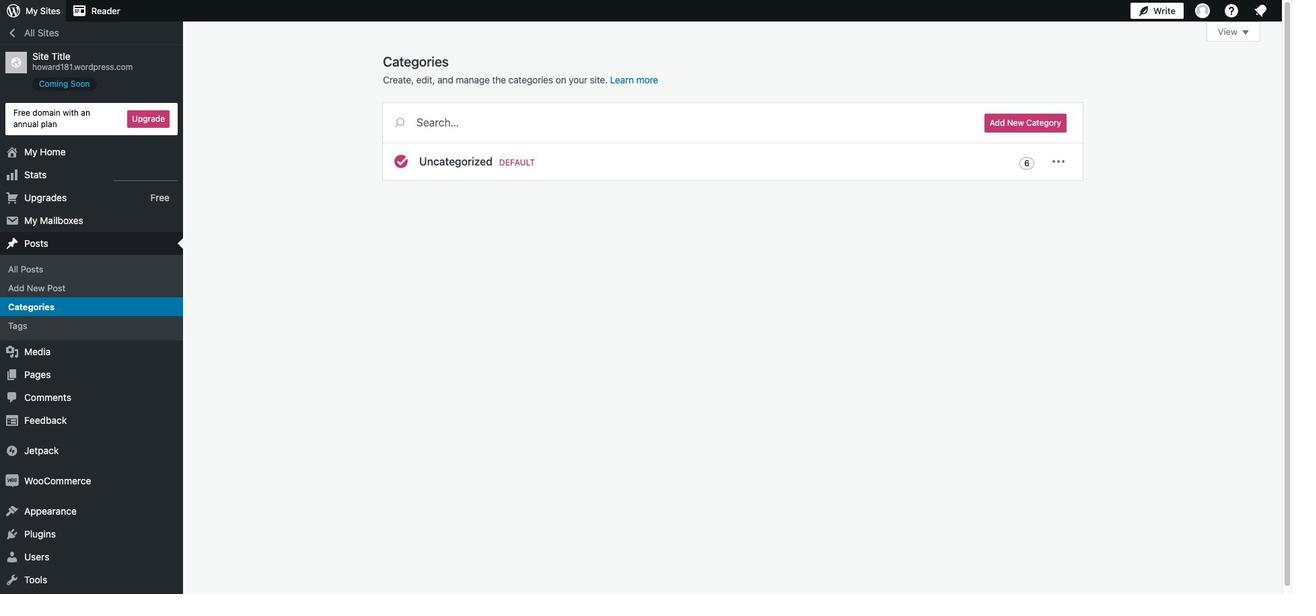 Task type: locate. For each thing, give the bounding box(es) containing it.
toggle menu image
[[1051, 153, 1067, 170]]

None search field
[[383, 103, 968, 142]]

closed image
[[1243, 30, 1249, 35]]

img image
[[5, 444, 19, 458], [5, 475, 19, 488]]

1 img image from the top
[[5, 444, 19, 458]]

main content
[[383, 22, 1261, 181]]

help image
[[1224, 3, 1240, 19]]

open search image
[[383, 114, 417, 131]]

0 vertical spatial img image
[[5, 444, 19, 458]]

1 vertical spatial img image
[[5, 475, 19, 488]]



Task type: describe. For each thing, give the bounding box(es) containing it.
manage your notifications image
[[1253, 3, 1269, 19]]

2 img image from the top
[[5, 475, 19, 488]]

highest hourly views 0 image
[[114, 172, 178, 181]]

uncategorized image
[[393, 153, 409, 170]]

Search search field
[[417, 103, 968, 142]]

my profile image
[[1195, 3, 1210, 18]]



Task type: vqa. For each thing, say whether or not it's contained in the screenshot.
2nd group
no



